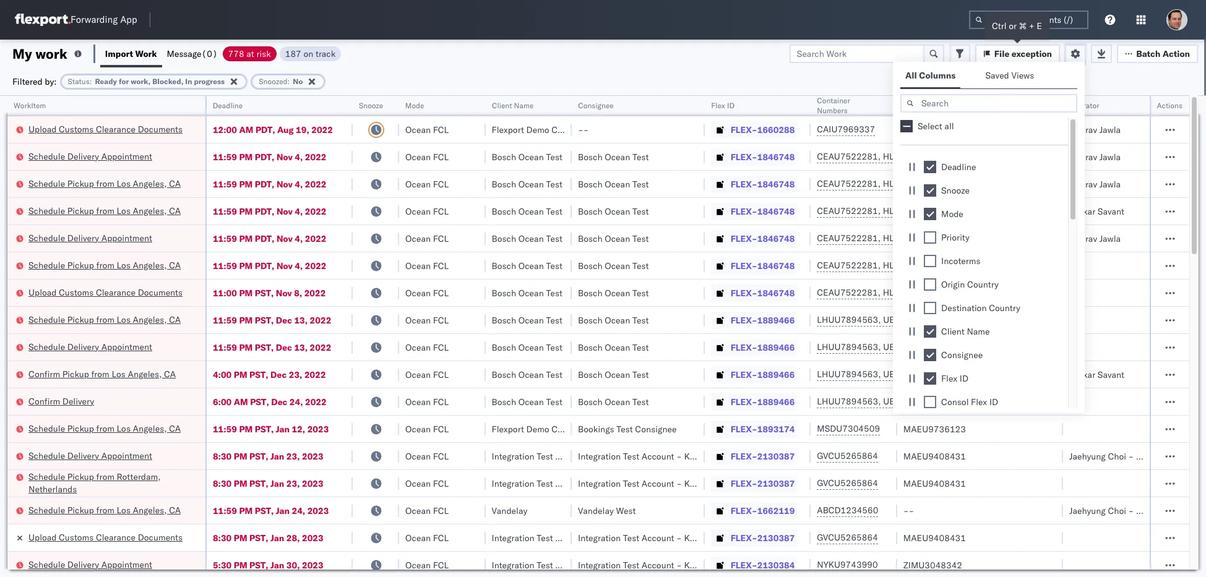 Task type: vqa. For each thing, say whether or not it's contained in the screenshot.


Task type: describe. For each thing, give the bounding box(es) containing it.
12:00
[[213, 124, 237, 135]]

pst, down 4:00 pm pst, dec 23, 2022 at the bottom of page
[[250, 397, 269, 408]]

2 schedule pickup from los angeles, ca link from the top
[[28, 205, 181, 217]]

gaurav for second schedule delivery appointment link from the top
[[1070, 233, 1098, 244]]

pst, up 4:00 pm pst, dec 23, 2022 at the bottom of page
[[255, 342, 274, 353]]

4 schedule pickup from los angeles, ca link from the top
[[28, 314, 181, 326]]

Search text field
[[901, 94, 1078, 113]]

rotterdam,
[[117, 472, 161, 483]]

karl for 4th schedule delivery appointment link
[[685, 451, 700, 462]]

4 flex- from the top
[[731, 206, 758, 217]]

2023 for fifth schedule pickup from los angeles, ca link from the top of the page
[[308, 424, 329, 435]]

3 schedule delivery appointment link from the top
[[28, 341, 152, 353]]

mbl/mawb
[[904, 101, 947, 110]]

2 account from the top
[[642, 478, 675, 489]]

gaurav jawla for upload customs clearance documents link for 12:00 am pdt, aug 19, 2022
[[1070, 124, 1121, 135]]

test123456 for 2nd schedule pickup from los angeles, ca link
[[904, 206, 956, 217]]

1 schedule from the top
[[28, 151, 65, 162]]

mbl/mawb numbers button
[[898, 98, 1051, 111]]

pst, up 11:59 pm pst, jan 24, 2023
[[250, 478, 269, 489]]

5 hlxu6269489, from the top
[[883, 260, 947, 271]]

8,
[[294, 288, 302, 299]]

3 fcl from the top
[[433, 179, 449, 190]]

8:30 pm pst, jan 23, 2023 for schedule pickup from rotterdam, netherlands
[[213, 478, 324, 489]]

resize handle column header for deadline
[[338, 96, 353, 578]]

upload customs clearance documents button for 12:00 am pdt, aug 19, 2022
[[28, 123, 183, 137]]

1 vertical spatial deadline
[[942, 162, 977, 173]]

3 1889466 from the top
[[758, 369, 795, 380]]

13 fcl from the top
[[433, 451, 449, 462]]

12,
[[292, 424, 305, 435]]

schedule delivery appointment for second schedule delivery appointment link from the top
[[28, 233, 152, 244]]

5 schedule pickup from los angeles, ca button from the top
[[28, 423, 181, 436]]

bookings
[[578, 424, 615, 435]]

3 hlxu8034992 from the top
[[949, 206, 1010, 217]]

schedule delivery appointment for 4th schedule delivery appointment link
[[28, 450, 152, 462]]

4 flex-1846748 from the top
[[731, 233, 795, 244]]

no
[[293, 76, 303, 86]]

progress
[[194, 76, 225, 86]]

test123456 for first schedule delivery appointment link
[[904, 151, 956, 163]]

origin country
[[942, 279, 999, 290]]

3 flex- from the top
[[731, 179, 758, 190]]

jan for "schedule pickup from rotterdam, netherlands" link
[[271, 478, 284, 489]]

appointment for first schedule delivery appointment link from the bottom of the page
[[101, 559, 152, 571]]

select
[[918, 121, 943, 132]]

4, for 6th schedule pickup from los angeles, ca link from the bottom of the page
[[295, 179, 303, 190]]

3 abcdefg78456546 from the top
[[904, 369, 987, 380]]

west
[[616, 506, 636, 517]]

0 vertical spatial 23,
[[289, 369, 302, 380]]

2 jawla from the top
[[1100, 151, 1121, 163]]

30,
[[287, 560, 300, 571]]

11:00
[[213, 288, 237, 299]]

confirm for confirm pickup from los angeles, ca
[[28, 369, 60, 380]]

7 ocean fcl from the top
[[406, 288, 449, 299]]

3 karl from the top
[[685, 533, 700, 544]]

2 schedule pickup from los angeles, ca from the top
[[28, 205, 181, 216]]

2130384
[[758, 560, 795, 571]]

3 ceau7522281, from the top
[[818, 206, 881, 217]]

clearance for 11:00 pm pst, nov 8, 2022
[[96, 287, 136, 298]]

schedule delivery appointment for first schedule delivery appointment link
[[28, 151, 152, 162]]

3 uetu5238478 from the top
[[884, 369, 944, 380]]

9 schedule from the top
[[28, 450, 65, 462]]

4 11:59 from the top
[[213, 233, 237, 244]]

1 schedule delivery appointment button from the top
[[28, 150, 152, 164]]

jaehyung choi - test origin agent
[[1070, 451, 1205, 462]]

resize handle column header for client name
[[557, 96, 572, 578]]

23, for schedule delivery appointment
[[287, 451, 300, 462]]

appointment for 3rd schedule delivery appointment link from the top
[[101, 341, 152, 353]]

2 horizontal spatial flex
[[972, 397, 988, 408]]

2 flex- from the top
[[731, 151, 758, 163]]

pst, left 8,
[[255, 288, 274, 299]]

my
[[12, 45, 32, 62]]

priority
[[942, 232, 970, 243]]

Search Shipments (/) text field
[[970, 11, 1089, 29]]

5 schedule pickup from los angeles, ca link from the top
[[28, 423, 181, 435]]

ymluw236679313
[[904, 124, 983, 135]]

24, for 2023
[[292, 506, 305, 517]]

jan left 28,
[[271, 533, 284, 544]]

1893174
[[758, 424, 795, 435]]

numbers for container numbers
[[818, 106, 848, 115]]

msdu7304509
[[818, 424, 881, 435]]

upload customs clearance documents link for 11:00 pm pst, nov 8, 2022
[[28, 286, 183, 299]]

6 flex- from the top
[[731, 260, 758, 272]]

file
[[995, 48, 1010, 59]]

6 fcl from the top
[[433, 260, 449, 272]]

test123456 for upload customs clearance documents link related to 11:00 pm pst, nov 8, 2022
[[904, 288, 956, 299]]

5 11:59 pm pdt, nov 4, 2022 from the top
[[213, 260, 327, 272]]

778
[[228, 48, 244, 59]]

consignee inside button
[[578, 101, 614, 110]]

am for pdt,
[[239, 124, 254, 135]]

4 hlxu6269489, from the top
[[883, 233, 947, 244]]

1 vertical spatial snooze
[[942, 185, 970, 196]]

19,
[[296, 124, 309, 135]]

resize handle column header for consignee
[[690, 96, 705, 578]]

name inside 'button'
[[514, 101, 534, 110]]

5 fcl from the top
[[433, 233, 449, 244]]

dec for schedule delivery appointment
[[276, 342, 292, 353]]

10 ocean fcl from the top
[[406, 369, 449, 380]]

4 ocean fcl from the top
[[406, 206, 449, 217]]

3 lhuu7894563, uetu5238478 from the top
[[818, 369, 944, 380]]

2023 for 4th schedule delivery appointment link
[[302, 451, 324, 462]]

flex-1893174
[[731, 424, 795, 435]]

lagerfeld for "schedule pickup from rotterdam, netherlands" link
[[703, 478, 740, 489]]

my work
[[12, 45, 67, 62]]

workitem button
[[7, 98, 193, 111]]

flexport demo consignee for -
[[492, 124, 593, 135]]

1 horizontal spatial --
[[904, 506, 915, 517]]

saved
[[986, 70, 1010, 81]]

2023 for first schedule pickup from los angeles, ca link from the bottom of the page
[[308, 506, 329, 517]]

filtered
[[12, 76, 43, 87]]

7 fcl from the top
[[433, 288, 449, 299]]

schedule pickup from rotterdam, netherlands button
[[28, 471, 189, 497]]

3 11:59 from the top
[[213, 206, 237, 217]]

destination country
[[942, 303, 1021, 314]]

2 hlxu6269489, from the top
[[883, 178, 947, 189]]

10 flex- from the top
[[731, 369, 758, 380]]

dec up '6:00 am pst, dec 24, 2022'
[[271, 369, 287, 380]]

2 schedule delivery appointment button from the top
[[28, 232, 152, 246]]

11 fcl from the top
[[433, 397, 449, 408]]

appointment for first schedule delivery appointment link
[[101, 151, 152, 162]]

ctrl
[[993, 20, 1007, 32]]

3 schedule pickup from los angeles, ca from the top
[[28, 260, 181, 271]]

11:59 pm pst, jan 24, 2023
[[213, 506, 329, 517]]

pst, down 8:30 pm pst, jan 28, 2023
[[250, 560, 269, 571]]

1 schedule pickup from los angeles, ca button from the top
[[28, 177, 181, 191]]

4, for first schedule delivery appointment link
[[295, 151, 303, 163]]

snoozed : no
[[259, 76, 303, 86]]

: for snoozed
[[288, 76, 290, 86]]

1 ceau7522281, from the top
[[818, 151, 881, 162]]

13 flex- from the top
[[731, 451, 758, 462]]

15 fcl from the top
[[433, 506, 449, 517]]

4:00 pm pst, dec 23, 2022
[[213, 369, 326, 380]]

actions
[[1158, 101, 1183, 110]]

5 hlxu8034992 from the top
[[949, 260, 1010, 271]]

container
[[818, 96, 851, 105]]

integration test account - karl lagerfeld for first schedule delivery appointment link from the bottom of the page
[[578, 560, 740, 571]]

forwarding
[[71, 14, 118, 26]]

consol flex id
[[942, 397, 999, 408]]

deadline inside deadline button
[[213, 101, 243, 110]]

flex id inside button
[[711, 101, 735, 110]]

0 vertical spatial --
[[578, 124, 589, 135]]

nyku9743990
[[818, 560, 878, 571]]

3 schedule pickup from los angeles, ca link from the top
[[28, 259, 181, 272]]

karl for "schedule pickup from rotterdam, netherlands" link
[[685, 478, 700, 489]]

13 ocean fcl from the top
[[406, 451, 449, 462]]

9 flex- from the top
[[731, 342, 758, 353]]

11:00 pm pst, nov 8, 2022
[[213, 288, 326, 299]]

saved views
[[986, 70, 1035, 81]]

flex-1660288
[[731, 124, 795, 135]]

client name button
[[486, 98, 560, 111]]

exception
[[1012, 48, 1053, 59]]

batch action button
[[1118, 44, 1199, 63]]

4, for second schedule delivery appointment link from the top
[[295, 233, 303, 244]]

snoozed
[[259, 76, 288, 86]]

blocked,
[[152, 76, 184, 86]]

5:30
[[213, 560, 232, 571]]

confirm delivery link
[[28, 395, 94, 408]]

at
[[247, 48, 254, 59]]

operator
[[1070, 101, 1100, 110]]

5 schedule pickup from los angeles, ca from the top
[[28, 423, 181, 434]]

2023 for first schedule delivery appointment link from the bottom of the page
[[302, 560, 324, 571]]

6 hlxu6269489, from the top
[[883, 287, 947, 298]]

karl for first schedule delivery appointment link from the bottom of the page
[[685, 560, 700, 571]]

vandelay for vandelay west
[[578, 506, 614, 517]]

schedule delivery appointment for 3rd schedule delivery appointment link from the top
[[28, 341, 152, 353]]

pst, down '6:00 am pst, dec 24, 2022'
[[255, 424, 274, 435]]

resize handle column header for mbl/mawb numbers
[[1049, 96, 1064, 578]]

work
[[35, 45, 67, 62]]

6 schedule pickup from los angeles, ca button from the top
[[28, 504, 181, 518]]

6:00
[[213, 397, 232, 408]]

container numbers
[[818, 96, 851, 115]]

integration for first schedule delivery appointment link from the bottom of the page
[[578, 560, 621, 571]]

2 schedule pickup from los angeles, ca button from the top
[[28, 205, 181, 218]]

1 schedule pickup from los angeles, ca from the top
[[28, 178, 181, 189]]

3 maeu9408431 from the top
[[904, 533, 967, 544]]

10 resize handle column header from the left
[[1135, 96, 1150, 578]]

flexport. image
[[15, 14, 71, 26]]

4 11:59 pm pdt, nov 4, 2022 from the top
[[213, 233, 327, 244]]

5 11:59 from the top
[[213, 260, 237, 272]]

app
[[120, 14, 137, 26]]

vandelay for vandelay
[[492, 506, 528, 517]]

8 schedule from the top
[[28, 423, 65, 434]]

uetu5238478 for schedule pickup from los angeles, ca
[[884, 315, 944, 326]]

gaurav for upload customs clearance documents link for 12:00 am pdt, aug 19, 2022
[[1070, 124, 1098, 135]]

container numbers button
[[811, 93, 885, 116]]

4 account from the top
[[642, 560, 675, 571]]

1 horizontal spatial origin
[[1155, 451, 1179, 462]]

15 flex- from the top
[[731, 506, 758, 517]]

schedule delivery appointment for first schedule delivery appointment link from the bottom of the page
[[28, 559, 152, 571]]

import work button
[[100, 40, 162, 67]]

resize handle column header for workitem
[[191, 96, 206, 578]]

17 ocean fcl from the top
[[406, 560, 449, 571]]

11:59 pm pst, jan 12, 2023
[[213, 424, 329, 435]]

1 flex- from the top
[[731, 124, 758, 135]]

1 vertical spatial flex
[[942, 373, 958, 385]]

abcdefg78456546 for schedule pickup from los angeles, ca
[[904, 315, 987, 326]]

lagerfeld for 4th schedule delivery appointment link
[[703, 451, 740, 462]]

ctrl or ⌘ + e
[[993, 20, 1043, 32]]

2023 for "schedule pickup from rotterdam, netherlands" link
[[302, 478, 324, 489]]

1 account from the top
[[642, 451, 675, 462]]

1 ceau7522281, hlxu6269489, hlxu8034992 from the top
[[818, 151, 1010, 162]]

5 schedule delivery appointment link from the top
[[28, 559, 152, 571]]

maeu9408431 for schedule pickup from rotterdam, netherlands
[[904, 478, 967, 489]]

16 ocean fcl from the top
[[406, 533, 449, 544]]

8 ocean fcl from the top
[[406, 315, 449, 326]]

upload customs clearance documents button for 11:00 pm pst, nov 8, 2022
[[28, 286, 183, 300]]

1662119
[[758, 506, 795, 517]]

6:00 am pst, dec 24, 2022
[[213, 397, 327, 408]]

saved views button
[[981, 64, 1042, 89]]

6 ceau7522281, from the top
[[818, 287, 881, 298]]

12 schedule from the top
[[28, 559, 65, 571]]

schedule pickup from rotterdam, netherlands link
[[28, 471, 189, 496]]

2 ceau7522281, hlxu6269489, hlxu8034992 from the top
[[818, 178, 1010, 189]]

maeu9408431 for schedule delivery appointment
[[904, 451, 967, 462]]

e
[[1037, 20, 1043, 32]]

8:30 pm pst, jan 28, 2023
[[213, 533, 324, 544]]

11 schedule from the top
[[28, 505, 65, 516]]

6 schedule pickup from los angeles, ca link from the top
[[28, 504, 181, 517]]

forwarding app link
[[15, 14, 137, 26]]

+
[[1030, 20, 1035, 32]]

1 horizontal spatial mode
[[942, 209, 964, 220]]

incoterms
[[942, 256, 981, 267]]

flex-1889466 for schedule pickup from los angeles, ca
[[731, 315, 795, 326]]

1660288
[[758, 124, 795, 135]]

file exception
[[995, 48, 1053, 59]]

id inside flex id button
[[727, 101, 735, 110]]

select all
[[918, 121, 955, 132]]

pickup inside schedule pickup from rotterdam, netherlands
[[67, 472, 94, 483]]

jan for fifth schedule pickup from los angeles, ca link from the top of the page
[[276, 424, 290, 435]]

2 ceau7522281, from the top
[[818, 178, 881, 189]]

flex-1662119
[[731, 506, 795, 517]]

clearance for 12:00 am pdt, aug 19, 2022
[[96, 124, 136, 135]]

187
[[285, 48, 301, 59]]

4 schedule delivery appointment button from the top
[[28, 450, 152, 463]]

customs for 11:00 pm pst, nov 8, 2022
[[59, 287, 94, 298]]

vandelay west
[[578, 506, 636, 517]]

zimu3048342
[[904, 560, 963, 571]]

pst, up 5:30 pm pst, jan 30, 2023
[[250, 533, 269, 544]]

1889466 for schedule delivery appointment
[[758, 342, 795, 353]]

5 test123456 from the top
[[904, 260, 956, 272]]

1 11:59 pm pdt, nov 4, 2022 from the top
[[213, 151, 327, 163]]

4 ceau7522281, from the top
[[818, 233, 881, 244]]

3 upload customs clearance documents from the top
[[28, 532, 183, 543]]

views
[[1012, 70, 1035, 81]]

confirm delivery button
[[28, 395, 94, 409]]

3 upload from the top
[[28, 532, 57, 543]]

maeu9736123
[[904, 424, 967, 435]]

2 schedule delivery appointment link from the top
[[28, 232, 152, 244]]

16 fcl from the top
[[433, 533, 449, 544]]

netherlands
[[28, 484, 77, 495]]

4 schedule from the top
[[28, 233, 65, 244]]

3 schedule delivery appointment button from the top
[[28, 341, 152, 354]]

documents for 12:00
[[138, 124, 183, 135]]

13, for schedule pickup from los angeles, ca
[[294, 315, 308, 326]]

action
[[1163, 48, 1191, 59]]

1 flex-1846748 from the top
[[731, 151, 795, 163]]

16 flex- from the top
[[731, 533, 758, 544]]



Task type: locate. For each thing, give the bounding box(es) containing it.
work
[[135, 48, 157, 59]]

uetu5238478 for confirm delivery
[[884, 396, 944, 407]]

1 vertical spatial 11:59 pm pst, dec 13, 2022
[[213, 342, 331, 353]]

client name inside 'button'
[[492, 101, 534, 110]]

2 appointment from the top
[[101, 233, 152, 244]]

3 2130387 from the top
[[758, 533, 795, 544]]

11:59 pm pst, dec 13, 2022 for schedule pickup from los angeles, ca
[[213, 315, 331, 326]]

mode button
[[399, 98, 473, 111]]

1 vertical spatial flex id
[[942, 373, 969, 385]]

2 schedule delivery appointment from the top
[[28, 233, 152, 244]]

pickup inside 'confirm pickup from los angeles, ca' link
[[62, 369, 89, 380]]

8 fcl from the top
[[433, 315, 449, 326]]

24, for 2022
[[290, 397, 303, 408]]

2 maeu9408431 from the top
[[904, 478, 967, 489]]

2 vertical spatial documents
[[138, 532, 183, 543]]

1 horizontal spatial deadline
[[942, 162, 977, 173]]

1 vertical spatial id
[[960, 373, 969, 385]]

6 11:59 from the top
[[213, 315, 237, 326]]

flex-2130384
[[731, 560, 795, 571]]

id up flex-1660288
[[727, 101, 735, 110]]

2 karl from the top
[[685, 478, 700, 489]]

2 vertical spatial upload
[[28, 532, 57, 543]]

2 vertical spatial 23,
[[287, 478, 300, 489]]

2 vertical spatial upload customs clearance documents link
[[28, 532, 183, 544]]

workitem
[[14, 101, 46, 110]]

los inside button
[[112, 369, 126, 380]]

8:30 up 5:30
[[213, 533, 232, 544]]

9 fcl from the top
[[433, 342, 449, 353]]

1 omkar from the top
[[1070, 206, 1096, 217]]

1 savant from the top
[[1098, 206, 1125, 217]]

demo left the bookings
[[527, 424, 550, 435]]

1 horizontal spatial flex id
[[942, 373, 969, 385]]

by:
[[45, 76, 57, 87]]

3 resize handle column header from the left
[[385, 96, 399, 578]]

0 horizontal spatial numbers
[[818, 106, 848, 115]]

1 vertical spatial flexport demo consignee
[[492, 424, 593, 435]]

0 horizontal spatial flex
[[711, 101, 725, 110]]

work,
[[131, 76, 151, 86]]

1 vertical spatial am
[[234, 397, 248, 408]]

4, for 2nd schedule pickup from los angeles, ca link
[[295, 206, 303, 217]]

1 vertical spatial name
[[967, 326, 990, 337]]

1 vertical spatial documents
[[138, 287, 183, 298]]

jan left 30,
[[271, 560, 284, 571]]

confirm for confirm delivery
[[28, 396, 60, 407]]

(0)
[[202, 48, 218, 59]]

8:30 for schedule delivery appointment
[[213, 451, 232, 462]]

3 ceau7522281, hlxu6269489, hlxu8034992 from the top
[[818, 206, 1010, 217]]

24, up 12,
[[290, 397, 303, 408]]

6 1846748 from the top
[[758, 288, 795, 299]]

12:00 am pdt, aug 19, 2022
[[213, 124, 333, 135]]

1 vertical spatial client
[[942, 326, 965, 337]]

client name
[[492, 101, 534, 110], [942, 326, 990, 337]]

778 at risk
[[228, 48, 271, 59]]

lhuu7894563, uetu5238478 for confirm delivery
[[818, 396, 944, 407]]

1889466
[[758, 315, 795, 326], [758, 342, 795, 353], [758, 369, 795, 380], [758, 397, 795, 408]]

gaurav jawla for second schedule delivery appointment link from the top
[[1070, 233, 1121, 244]]

resize handle column header
[[191, 96, 206, 578], [338, 96, 353, 578], [385, 96, 399, 578], [471, 96, 486, 578], [557, 96, 572, 578], [690, 96, 705, 578], [796, 96, 811, 578], [883, 96, 898, 578], [1049, 96, 1064, 578], [1135, 96, 1150, 578], [1175, 96, 1190, 578]]

abcdefg78456546 for schedule delivery appointment
[[904, 342, 987, 353]]

8:30 down '6:00'
[[213, 451, 232, 462]]

8:30 for schedule pickup from rotterdam, netherlands
[[213, 478, 232, 489]]

5 ocean fcl from the top
[[406, 233, 449, 244]]

flex id up flex-1660288
[[711, 101, 735, 110]]

0 vertical spatial 8:30
[[213, 451, 232, 462]]

-- up zimu3048342
[[904, 506, 915, 517]]

confirm pickup from los angeles, ca
[[28, 369, 176, 380]]

4 schedule delivery appointment link from the top
[[28, 450, 152, 462]]

4,
[[295, 151, 303, 163], [295, 179, 303, 190], [295, 206, 303, 217], [295, 233, 303, 244], [295, 260, 303, 272]]

aug
[[277, 124, 294, 135]]

3 flex-2130387 from the top
[[731, 533, 795, 544]]

flex-2130387 down flex-1893174
[[731, 451, 795, 462]]

country for origin country
[[968, 279, 999, 290]]

schedule delivery appointment link
[[28, 150, 152, 163], [28, 232, 152, 244], [28, 341, 152, 353], [28, 450, 152, 462], [28, 559, 152, 571]]

snooze
[[359, 101, 383, 110], [942, 185, 970, 196]]

omkar savant
[[1070, 206, 1125, 217], [1070, 369, 1125, 380]]

24, up 28,
[[292, 506, 305, 517]]

origin left agent
[[1155, 451, 1179, 462]]

1 ocean fcl from the top
[[406, 124, 449, 135]]

1 vertical spatial --
[[904, 506, 915, 517]]

23, for schedule pickup from rotterdam, netherlands
[[287, 478, 300, 489]]

columns
[[920, 70, 956, 81]]

1 vertical spatial omkar
[[1070, 369, 1096, 380]]

1 karl from the top
[[685, 451, 700, 462]]

None checkbox
[[924, 185, 937, 197], [924, 302, 937, 315], [924, 326, 937, 338], [924, 349, 937, 362], [924, 373, 937, 385], [924, 185, 937, 197], [924, 302, 937, 315], [924, 326, 937, 338], [924, 349, 937, 362], [924, 373, 937, 385]]

13, up 4:00 pm pst, dec 23, 2022 at the bottom of page
[[294, 342, 308, 353]]

1 vertical spatial 23,
[[287, 451, 300, 462]]

country up destination country
[[968, 279, 999, 290]]

0 horizontal spatial snooze
[[359, 101, 383, 110]]

2 11:59 pm pdt, nov 4, 2022 from the top
[[213, 179, 327, 190]]

0 vertical spatial clearance
[[96, 124, 136, 135]]

2 vertical spatial flex
[[972, 397, 988, 408]]

1 vertical spatial 24,
[[292, 506, 305, 517]]

1 horizontal spatial client name
[[942, 326, 990, 337]]

flex-2130387 for schedule pickup from rotterdam, netherlands
[[731, 478, 795, 489]]

flex-2130387 down flex-1662119 in the bottom right of the page
[[731, 533, 795, 544]]

delivery
[[67, 151, 99, 162], [67, 233, 99, 244], [67, 341, 99, 353], [62, 396, 94, 407], [67, 450, 99, 462], [67, 559, 99, 571]]

country for destination country
[[990, 303, 1021, 314]]

schedule inside schedule pickup from rotterdam, netherlands
[[28, 472, 65, 483]]

1 vertical spatial mode
[[942, 209, 964, 220]]

1 vertical spatial upload customs clearance documents
[[28, 287, 183, 298]]

deadline down the ymluw236679313
[[942, 162, 977, 173]]

6 ceau7522281, hlxu6269489, hlxu8034992 from the top
[[818, 287, 1010, 298]]

1 vertical spatial upload customs clearance documents button
[[28, 286, 183, 300]]

jan up 11:59 pm pst, jan 24, 2023
[[271, 478, 284, 489]]

2 vertical spatial gvcu5265864
[[818, 533, 879, 544]]

flex-2130387 for schedule delivery appointment
[[731, 451, 795, 462]]

4 ceau7522281, hlxu6269489, hlxu8034992 from the top
[[818, 233, 1010, 244]]

ceau7522281, hlxu6269489, hlxu8034992
[[818, 151, 1010, 162], [818, 178, 1010, 189], [818, 206, 1010, 217], [818, 233, 1010, 244], [818, 260, 1010, 271], [818, 287, 1010, 298]]

am right '6:00'
[[234, 397, 248, 408]]

1 : from the left
[[90, 76, 92, 86]]

2 hlxu8034992 from the top
[[949, 178, 1010, 189]]

2023 right 30,
[[302, 560, 324, 571]]

0 vertical spatial flex-2130387
[[731, 451, 795, 462]]

2130387 for schedule pickup from rotterdam, netherlands
[[758, 478, 795, 489]]

3 clearance from the top
[[96, 532, 136, 543]]

forwarding app
[[71, 14, 137, 26]]

from inside schedule pickup from rotterdam, netherlands
[[96, 472, 114, 483]]

resize handle column header for flex id
[[796, 96, 811, 578]]

name
[[514, 101, 534, 110], [967, 326, 990, 337]]

-
[[578, 124, 584, 135], [584, 124, 589, 135], [677, 451, 682, 462], [1129, 451, 1135, 462], [677, 478, 682, 489], [904, 506, 909, 517], [909, 506, 915, 517], [677, 533, 682, 544], [677, 560, 682, 571]]

4 integration from the top
[[578, 560, 621, 571]]

1 vertical spatial 8:30 pm pst, jan 23, 2023
[[213, 478, 324, 489]]

lagerfeld down flex-1893174
[[703, 451, 740, 462]]

country right the destination in the right of the page
[[990, 303, 1021, 314]]

appointment for second schedule delivery appointment link from the top
[[101, 233, 152, 244]]

gaurav for first schedule delivery appointment link
[[1070, 151, 1098, 163]]

0 vertical spatial flex
[[711, 101, 725, 110]]

pst, up '6:00 am pst, dec 24, 2022'
[[250, 369, 269, 380]]

am right 12:00
[[239, 124, 254, 135]]

1 hlxu8034992 from the top
[[949, 151, 1010, 162]]

lhuu7894563, uetu5238478 for schedule pickup from los angeles, ca
[[818, 315, 944, 326]]

2 vertical spatial flex-2130387
[[731, 533, 795, 544]]

gvcu5265864 down 'msdu7304509'
[[818, 451, 879, 462]]

0 vertical spatial 13,
[[294, 315, 308, 326]]

1 horizontal spatial vandelay
[[578, 506, 614, 517]]

13,
[[294, 315, 308, 326], [294, 342, 308, 353]]

23, up 11:59 pm pst, jan 24, 2023
[[287, 478, 300, 489]]

upload customs clearance documents for 11:00 pm pst, nov 8, 2022
[[28, 287, 183, 298]]

numbers inside container numbers
[[818, 106, 848, 115]]

0 vertical spatial flex id
[[711, 101, 735, 110]]

2 flex-2130387 from the top
[[731, 478, 795, 489]]

3 integration from the top
[[578, 533, 621, 544]]

flex inside button
[[711, 101, 725, 110]]

0 horizontal spatial name
[[514, 101, 534, 110]]

hlxu6269489,
[[883, 151, 947, 162], [883, 178, 947, 189], [883, 206, 947, 217], [883, 233, 947, 244], [883, 260, 947, 271], [883, 287, 947, 298]]

0 vertical spatial flexport
[[492, 124, 524, 135]]

appointment for 4th schedule delivery appointment link
[[101, 450, 152, 462]]

all
[[906, 70, 918, 81]]

2130387 down 1893174
[[758, 451, 795, 462]]

0 vertical spatial origin
[[942, 279, 966, 290]]

None checkbox
[[901, 120, 913, 133], [924, 161, 937, 173], [924, 208, 937, 220], [924, 232, 937, 244], [924, 255, 937, 267], [924, 279, 937, 291], [924, 396, 937, 409], [901, 120, 913, 133], [924, 161, 937, 173], [924, 208, 937, 220], [924, 232, 937, 244], [924, 255, 937, 267], [924, 279, 937, 291], [924, 396, 937, 409]]

0 horizontal spatial origin
[[942, 279, 966, 290]]

flex-2130387 up flex-1662119 in the bottom right of the page
[[731, 478, 795, 489]]

0 vertical spatial 24,
[[290, 397, 303, 408]]

4 4, from the top
[[295, 233, 303, 244]]

abcdefg78456546 for confirm delivery
[[904, 397, 987, 408]]

pst, down 11:00 pm pst, nov 8, 2022
[[255, 315, 274, 326]]

1 vertical spatial flex-2130387
[[731, 478, 795, 489]]

0 horizontal spatial flex id
[[711, 101, 735, 110]]

1 vertical spatial flexport
[[492, 424, 524, 435]]

lagerfeld up flex-1662119 in the bottom right of the page
[[703, 478, 740, 489]]

flex-1889466 for confirm delivery
[[731, 397, 795, 408]]

2130387 down 1662119
[[758, 533, 795, 544]]

2 ocean fcl from the top
[[406, 151, 449, 163]]

numbers inside the "mbl/mawb numbers" "button"
[[949, 101, 980, 110]]

batch
[[1137, 48, 1161, 59]]

integration
[[578, 451, 621, 462], [578, 478, 621, 489], [578, 533, 621, 544], [578, 560, 621, 571]]

: left "no"
[[288, 76, 290, 86]]

flex-1889466 button
[[711, 312, 798, 329], [711, 312, 798, 329], [711, 339, 798, 356], [711, 339, 798, 356], [711, 366, 798, 384], [711, 366, 798, 384], [711, 393, 798, 411], [711, 393, 798, 411]]

choi
[[1109, 451, 1127, 462]]

1 horizontal spatial numbers
[[949, 101, 980, 110]]

id right "consol"
[[990, 397, 999, 408]]

message
[[167, 48, 202, 59]]

0 vertical spatial upload customs clearance documents button
[[28, 123, 183, 137]]

2130387 up 1662119
[[758, 478, 795, 489]]

1 horizontal spatial id
[[960, 373, 969, 385]]

3 gaurav from the top
[[1070, 179, 1098, 190]]

:
[[90, 76, 92, 86], [288, 76, 290, 86]]

2 horizontal spatial id
[[990, 397, 999, 408]]

jan left 12,
[[276, 424, 290, 435]]

dec up 4:00 pm pst, dec 23, 2022 at the bottom of page
[[276, 342, 292, 353]]

8:30 pm pst, jan 23, 2023
[[213, 451, 324, 462], [213, 478, 324, 489]]

lhuu7894563, uetu5238478 for schedule delivery appointment
[[818, 342, 944, 353]]

dec
[[276, 315, 292, 326], [276, 342, 292, 353], [271, 369, 287, 380], [271, 397, 288, 408]]

0 vertical spatial documents
[[138, 124, 183, 135]]

1 vertical spatial 2130387
[[758, 478, 795, 489]]

0 vertical spatial upload customs clearance documents
[[28, 124, 183, 135]]

1889466 for schedule pickup from los angeles, ca
[[758, 315, 795, 326]]

demo down 'client name' 'button'
[[527, 124, 550, 135]]

1 vertical spatial 13,
[[294, 342, 308, 353]]

8:30 pm pst, jan 23, 2023 for schedule delivery appointment
[[213, 451, 324, 462]]

batch action
[[1137, 48, 1191, 59]]

1 vertical spatial client name
[[942, 326, 990, 337]]

uetu5238478
[[884, 315, 944, 326], [884, 342, 944, 353], [884, 369, 944, 380], [884, 396, 944, 407]]

-- down consignee button
[[578, 124, 589, 135]]

12 ocean fcl from the top
[[406, 424, 449, 435]]

2 omkar from the top
[[1070, 369, 1096, 380]]

0 horizontal spatial client name
[[492, 101, 534, 110]]

2023 up 11:59 pm pst, jan 24, 2023
[[302, 478, 324, 489]]

flex-1889466 for schedule delivery appointment
[[731, 342, 795, 353]]

numbers down container
[[818, 106, 848, 115]]

2 vertical spatial 2130387
[[758, 533, 795, 544]]

2 gvcu5265864 from the top
[[818, 478, 879, 489]]

2 4, from the top
[[295, 179, 303, 190]]

4 jawla from the top
[[1100, 233, 1121, 244]]

ca inside button
[[164, 369, 176, 380]]

resize handle column header for mode
[[471, 96, 486, 578]]

numbers for mbl/mawb numbers
[[949, 101, 980, 110]]

mode inside "button"
[[406, 101, 425, 110]]

3 lhuu7894563, from the top
[[818, 369, 881, 380]]

2 vertical spatial id
[[990, 397, 999, 408]]

caiu7969337
[[818, 124, 876, 135]]

: left ready
[[90, 76, 92, 86]]

1 upload customs clearance documents link from the top
[[28, 123, 183, 135]]

0 vertical spatial omkar savant
[[1070, 206, 1125, 217]]

pst, up 8:30 pm pst, jan 28, 2023
[[255, 506, 274, 517]]

deadline button
[[207, 98, 341, 111]]

flex id up "consol"
[[942, 373, 969, 385]]

1 demo from the top
[[527, 124, 550, 135]]

1 lagerfeld from the top
[[703, 451, 740, 462]]

origin down incoterms
[[942, 279, 966, 290]]

2 vertical spatial maeu9408431
[[904, 533, 967, 544]]

1 vertical spatial maeu9408431
[[904, 478, 967, 489]]

2023 right 28,
[[302, 533, 324, 544]]

integration test account - karl lagerfeld for 4th schedule delivery appointment link
[[578, 451, 740, 462]]

1 2130387 from the top
[[758, 451, 795, 462]]

demo for bookings
[[527, 424, 550, 435]]

lagerfeld left '2130384'
[[703, 560, 740, 571]]

2 11:59 from the top
[[213, 179, 237, 190]]

flex-1893174 button
[[711, 421, 798, 438], [711, 421, 798, 438]]

0 vertical spatial client name
[[492, 101, 534, 110]]

consignee button
[[572, 98, 693, 111]]

integration test account - karl lagerfeld
[[578, 451, 740, 462], [578, 478, 740, 489], [578, 533, 740, 544], [578, 560, 740, 571]]

2 upload customs clearance documents button from the top
[[28, 286, 183, 300]]

1 vertical spatial customs
[[59, 287, 94, 298]]

23, up '6:00 am pst, dec 24, 2022'
[[289, 369, 302, 380]]

angeles, inside button
[[128, 369, 162, 380]]

upload for 11:00 pm pst, nov 8, 2022
[[28, 287, 57, 298]]

upload customs clearance documents link for 12:00 am pdt, aug 19, 2022
[[28, 123, 183, 135]]

2 8:30 pm pst, jan 23, 2023 from the top
[[213, 478, 324, 489]]

integration for "schedule pickup from rotterdam, netherlands" link
[[578, 478, 621, 489]]

12 flex- from the top
[[731, 424, 758, 435]]

track
[[316, 48, 336, 59]]

all columns button
[[901, 64, 961, 89]]

1 1889466 from the top
[[758, 315, 795, 326]]

jan up 28,
[[276, 506, 290, 517]]

gvcu5265864 for schedule pickup from rotterdam, netherlands
[[818, 478, 879, 489]]

1 appointment from the top
[[101, 151, 152, 162]]

13, for schedule delivery appointment
[[294, 342, 308, 353]]

11:59 pm pst, dec 13, 2022 up 4:00 pm pst, dec 23, 2022 at the bottom of page
[[213, 342, 331, 353]]

abcd1234560
[[818, 505, 879, 516]]

8:30 pm pst, jan 23, 2023 up 11:59 pm pst, jan 24, 2023
[[213, 478, 324, 489]]

client
[[492, 101, 512, 110], [942, 326, 965, 337]]

pickup
[[67, 178, 94, 189], [67, 205, 94, 216], [67, 260, 94, 271], [67, 314, 94, 325], [62, 369, 89, 380], [67, 423, 94, 434], [67, 472, 94, 483], [67, 505, 94, 516]]

2 demo from the top
[[527, 424, 550, 435]]

fcl
[[433, 124, 449, 135], [433, 151, 449, 163], [433, 179, 449, 190], [433, 206, 449, 217], [433, 233, 449, 244], [433, 260, 449, 272], [433, 288, 449, 299], [433, 315, 449, 326], [433, 342, 449, 353], [433, 369, 449, 380], [433, 397, 449, 408], [433, 424, 449, 435], [433, 451, 449, 462], [433, 478, 449, 489], [433, 506, 449, 517], [433, 533, 449, 544], [433, 560, 449, 571]]

0 vertical spatial demo
[[527, 124, 550, 135]]

message (0)
[[167, 48, 218, 59]]

28,
[[287, 533, 300, 544]]

gvcu5265864 up nyku9743990
[[818, 533, 879, 544]]

1 vertical spatial upload
[[28, 287, 57, 298]]

3 11:59 pm pdt, nov 4, 2022 from the top
[[213, 206, 327, 217]]

upload for 12:00 am pdt, aug 19, 2022
[[28, 124, 57, 135]]

5:30 pm pst, jan 30, 2023
[[213, 560, 324, 571]]

1 vertical spatial origin
[[1155, 451, 1179, 462]]

lhuu7894563, for confirm delivery
[[818, 396, 881, 407]]

on
[[304, 48, 314, 59]]

0 vertical spatial savant
[[1098, 206, 1125, 217]]

1 horizontal spatial :
[[288, 76, 290, 86]]

1 vertical spatial omkar savant
[[1070, 369, 1125, 380]]

lagerfeld down flex-1662119 in the bottom right of the page
[[703, 533, 740, 544]]

1 8:30 pm pst, jan 23, 2023 from the top
[[213, 451, 324, 462]]

all
[[945, 121, 955, 132]]

all columns
[[906, 70, 956, 81]]

1 vertical spatial savant
[[1098, 369, 1125, 380]]

flexport for --
[[492, 124, 524, 135]]

0 horizontal spatial deadline
[[213, 101, 243, 110]]

4 uetu5238478 from the top
[[884, 396, 944, 407]]

deadline up 12:00
[[213, 101, 243, 110]]

bosch
[[492, 151, 516, 163], [578, 151, 603, 163], [492, 179, 516, 190], [578, 179, 603, 190], [492, 206, 516, 217], [578, 206, 603, 217], [492, 233, 516, 244], [578, 233, 603, 244], [492, 260, 516, 272], [578, 260, 603, 272], [492, 288, 516, 299], [578, 288, 603, 299], [492, 315, 516, 326], [578, 315, 603, 326], [492, 342, 516, 353], [578, 342, 603, 353], [492, 369, 516, 380], [578, 369, 603, 380], [492, 397, 516, 408], [578, 397, 603, 408]]

2 vertical spatial customs
[[59, 532, 94, 543]]

0 vertical spatial upload customs clearance documents link
[[28, 123, 183, 135]]

0 horizontal spatial id
[[727, 101, 735, 110]]

flexport
[[492, 124, 524, 135], [492, 424, 524, 435]]

1 abcdefg78456546 from the top
[[904, 315, 987, 326]]

jan for first schedule delivery appointment link from the bottom of the page
[[271, 560, 284, 571]]

schedule pickup from los angeles, ca button
[[28, 177, 181, 191], [28, 205, 181, 218], [28, 259, 181, 273], [28, 314, 181, 327], [28, 423, 181, 436], [28, 504, 181, 518]]

id
[[727, 101, 735, 110], [960, 373, 969, 385], [990, 397, 999, 408]]

4 abcdefg78456546 from the top
[[904, 397, 987, 408]]

3 lagerfeld from the top
[[703, 533, 740, 544]]

14 ocean fcl from the top
[[406, 478, 449, 489]]

11:59 pm pst, dec 13, 2022 down 11:00 pm pst, nov 8, 2022
[[213, 315, 331, 326]]

integration for 4th schedule delivery appointment link
[[578, 451, 621, 462]]

schedule delivery appointment
[[28, 151, 152, 162], [28, 233, 152, 244], [28, 341, 152, 353], [28, 450, 152, 462], [28, 559, 152, 571]]

8:30 up 11:59 pm pst, jan 24, 2023
[[213, 478, 232, 489]]

14 flex- from the top
[[731, 478, 758, 489]]

gvcu5265864 up abcd1234560
[[818, 478, 879, 489]]

3 schedule pickup from los angeles, ca button from the top
[[28, 259, 181, 273]]

1 vertical spatial country
[[990, 303, 1021, 314]]

0 vertical spatial name
[[514, 101, 534, 110]]

0 vertical spatial snooze
[[359, 101, 383, 110]]

13, down 8,
[[294, 315, 308, 326]]

0 horizontal spatial :
[[90, 76, 92, 86]]

omkar savant for ceau7522281, hlxu6269489, hlxu8034992
[[1070, 206, 1125, 217]]

test123456 for second schedule delivery appointment link from the top
[[904, 233, 956, 244]]

0 vertical spatial flexport demo consignee
[[492, 124, 593, 135]]

2 vertical spatial upload customs clearance documents
[[28, 532, 183, 543]]

dec for schedule pickup from los angeles, ca
[[276, 315, 292, 326]]

pst, down 11:59 pm pst, jan 12, 2023
[[250, 451, 269, 462]]

0 vertical spatial omkar
[[1070, 206, 1096, 217]]

8:30 pm pst, jan 23, 2023 down 11:59 pm pst, jan 12, 2023
[[213, 451, 324, 462]]

1 hlxu6269489, from the top
[[883, 151, 947, 162]]

jan for first schedule pickup from los angeles, ca link from the bottom of the page
[[276, 506, 290, 517]]

from
[[96, 178, 114, 189], [96, 205, 114, 216], [96, 260, 114, 271], [96, 314, 114, 325], [91, 369, 109, 380], [96, 423, 114, 434], [96, 472, 114, 483], [96, 505, 114, 516]]

0 vertical spatial 8:30 pm pst, jan 23, 2023
[[213, 451, 324, 462]]

flexport demo consignee for bookings
[[492, 424, 593, 435]]

11:59 pm pst, dec 13, 2022 for schedule delivery appointment
[[213, 342, 331, 353]]

1 lhuu7894563, from the top
[[818, 315, 881, 326]]

destination
[[942, 303, 987, 314]]

status : ready for work, blocked, in progress
[[68, 76, 225, 86]]

jan
[[276, 424, 290, 435], [271, 451, 284, 462], [271, 478, 284, 489], [276, 506, 290, 517], [271, 533, 284, 544], [271, 560, 284, 571]]

2023 right 12,
[[308, 424, 329, 435]]

5 1846748 from the top
[[758, 260, 795, 272]]

ready
[[95, 76, 117, 86]]

2 schedule from the top
[[28, 178, 65, 189]]

1 flex-2130387 from the top
[[731, 451, 795, 462]]

gvcu5265864 for schedule delivery appointment
[[818, 451, 879, 462]]

1889466 for confirm delivery
[[758, 397, 795, 408]]

delivery inside "confirm delivery" link
[[62, 396, 94, 407]]

0 vertical spatial country
[[968, 279, 999, 290]]

hlxu8034992
[[949, 151, 1010, 162], [949, 178, 1010, 189], [949, 206, 1010, 217], [949, 233, 1010, 244], [949, 260, 1010, 271], [949, 287, 1010, 298]]

6 hlxu8034992 from the top
[[949, 287, 1010, 298]]

flex-
[[731, 124, 758, 135], [731, 151, 758, 163], [731, 179, 758, 190], [731, 206, 758, 217], [731, 233, 758, 244], [731, 260, 758, 272], [731, 288, 758, 299], [731, 315, 758, 326], [731, 342, 758, 353], [731, 369, 758, 380], [731, 397, 758, 408], [731, 424, 758, 435], [731, 451, 758, 462], [731, 478, 758, 489], [731, 506, 758, 517], [731, 533, 758, 544], [731, 560, 758, 571]]

11 ocean fcl from the top
[[406, 397, 449, 408]]

23, down 12,
[[287, 451, 300, 462]]

6 flex-1846748 from the top
[[731, 288, 795, 299]]

or
[[1009, 20, 1017, 32]]

demo
[[527, 124, 550, 135], [527, 424, 550, 435]]

angeles,
[[133, 178, 167, 189], [133, 205, 167, 216], [133, 260, 167, 271], [133, 314, 167, 325], [128, 369, 162, 380], [133, 423, 167, 434], [133, 505, 167, 516]]

flex-2130387 button
[[711, 448, 798, 465], [711, 448, 798, 465], [711, 475, 798, 493], [711, 475, 798, 493], [711, 530, 798, 547], [711, 530, 798, 547]]

gaurav jawla for first schedule delivery appointment link
[[1070, 151, 1121, 163]]

1 upload customs clearance documents from the top
[[28, 124, 183, 135]]

import
[[105, 48, 133, 59]]

dec up 11:59 pm pst, jan 12, 2023
[[271, 397, 288, 408]]

omkar for ceau7522281, hlxu6269489, hlxu8034992
[[1070, 206, 1096, 217]]

1 vertical spatial gvcu5265864
[[818, 478, 879, 489]]

client inside 'button'
[[492, 101, 512, 110]]

lhuu7894563,
[[818, 315, 881, 326], [818, 342, 881, 353], [818, 369, 881, 380], [818, 396, 881, 407]]

3 hlxu6269489, from the top
[[883, 206, 947, 217]]

8 11:59 from the top
[[213, 424, 237, 435]]

uetu5238478 for schedule delivery appointment
[[884, 342, 944, 353]]

am for pst,
[[234, 397, 248, 408]]

1 fcl from the top
[[433, 124, 449, 135]]

4 gaurav from the top
[[1070, 233, 1098, 244]]

5 flex-1846748 from the top
[[731, 260, 795, 272]]

2023 up 8:30 pm pst, jan 28, 2023
[[308, 506, 329, 517]]

numbers up all
[[949, 101, 980, 110]]

0 vertical spatial mode
[[406, 101, 425, 110]]

24,
[[290, 397, 303, 408], [292, 506, 305, 517]]

2023 down 12,
[[302, 451, 324, 462]]

0 horizontal spatial client
[[492, 101, 512, 110]]

jan down 11:59 pm pst, jan 12, 2023
[[271, 451, 284, 462]]

3 account from the top
[[642, 533, 675, 544]]

1 horizontal spatial client
[[942, 326, 965, 337]]

0 horizontal spatial mode
[[406, 101, 425, 110]]

5 ceau7522281, hlxu6269489, hlxu8034992 from the top
[[818, 260, 1010, 271]]

2 vertical spatial 8:30
[[213, 533, 232, 544]]

file exception button
[[976, 44, 1061, 63], [976, 44, 1061, 63]]

dec down 11:00 pm pst, nov 8, 2022
[[276, 315, 292, 326]]

Search Work text field
[[790, 44, 925, 63]]

flex-1889466
[[731, 315, 795, 326], [731, 342, 795, 353], [731, 369, 795, 380], [731, 397, 795, 408]]

1 horizontal spatial name
[[967, 326, 990, 337]]

flexport for bookings test consignee
[[492, 424, 524, 435]]

savant for lhuu7894563, uetu5238478
[[1098, 369, 1125, 380]]

0 vertical spatial 11:59 pm pst, dec 13, 2022
[[213, 315, 331, 326]]

17 flex- from the top
[[731, 560, 758, 571]]

savant for ceau7522281, hlxu6269489, hlxu8034992
[[1098, 206, 1125, 217]]

2130387 for schedule delivery appointment
[[758, 451, 795, 462]]

4 lhuu7894563, from the top
[[818, 396, 881, 407]]

id up consol flex id
[[960, 373, 969, 385]]

0 vertical spatial customs
[[59, 124, 94, 135]]

lhuu7894563, for schedule pickup from los angeles, ca
[[818, 315, 881, 326]]

lagerfeld for first schedule delivery appointment link from the bottom of the page
[[703, 560, 740, 571]]

2 vertical spatial clearance
[[96, 532, 136, 543]]

ocean fcl
[[406, 124, 449, 135], [406, 151, 449, 163], [406, 179, 449, 190], [406, 206, 449, 217], [406, 233, 449, 244], [406, 260, 449, 272], [406, 288, 449, 299], [406, 315, 449, 326], [406, 342, 449, 353], [406, 369, 449, 380], [406, 397, 449, 408], [406, 424, 449, 435], [406, 451, 449, 462], [406, 478, 449, 489], [406, 506, 449, 517], [406, 533, 449, 544], [406, 560, 449, 571]]

documents for 11:00
[[138, 287, 183, 298]]



